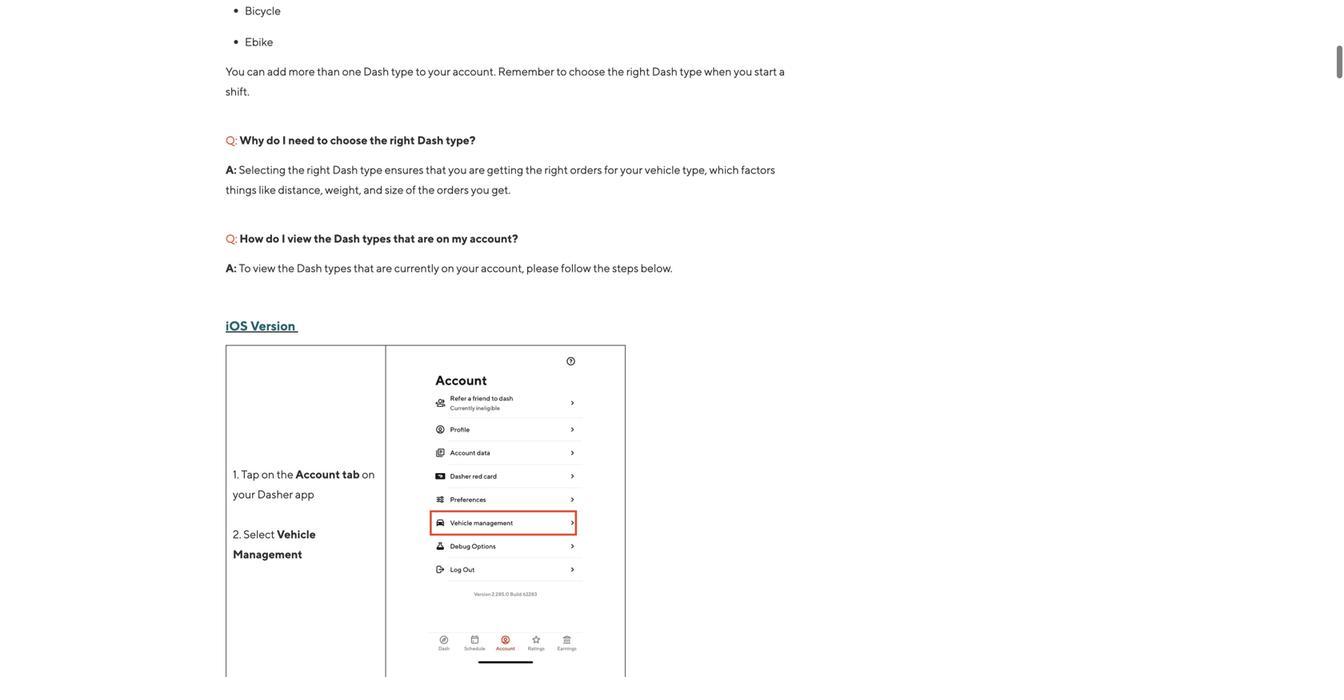 Task type: locate. For each thing, give the bounding box(es) containing it.
1 vertical spatial you
[[448, 163, 467, 176]]

do
[[266, 134, 280, 147], [266, 232, 279, 245]]

i right how
[[282, 232, 285, 245]]

2 a: from the top
[[226, 262, 237, 275]]

0 vertical spatial that
[[426, 163, 446, 176]]

2 i from the top
[[282, 232, 285, 245]]

factors
[[741, 163, 775, 176]]

dash right 'to'
[[297, 262, 322, 275]]

1 vertical spatial i
[[282, 232, 285, 245]]

orders left for
[[570, 163, 602, 176]]

you left start
[[734, 65, 752, 78]]

i left need
[[282, 134, 286, 147]]

on right 'currently'
[[441, 262, 454, 275]]

on left "my"
[[436, 232, 450, 245]]

0 vertical spatial you
[[734, 65, 752, 78]]

1 vertical spatial q: link
[[226, 232, 237, 245]]

type left the "when" on the right of the page
[[680, 65, 702, 78]]

which
[[709, 163, 739, 176]]

1 horizontal spatial type
[[391, 65, 414, 78]]

things
[[226, 183, 257, 196]]

2 horizontal spatial you
[[734, 65, 752, 78]]

right inside you can add more than one dash type to your account. remember to choose the right dash type when you start a shift.
[[626, 65, 650, 78]]

type inside selecting the right dash type ensures that you are getting the right orders for your vehicle type, which factors things like distance, weight, and size of the orders you get.
[[360, 163, 383, 176]]

i for need
[[282, 134, 286, 147]]

right
[[626, 65, 650, 78], [390, 134, 415, 147], [307, 163, 330, 176], [544, 163, 568, 176]]

q: left why
[[226, 134, 237, 147]]

dasher
[[257, 488, 293, 501]]

type
[[391, 65, 414, 78], [680, 65, 702, 78], [360, 163, 383, 176]]

on right tab
[[362, 468, 375, 481]]

your left account. at the top
[[428, 65, 451, 78]]

your inside you can add more than one dash type to your account. remember to choose the right dash type when you start a shift.
[[428, 65, 451, 78]]

0 vertical spatial a:
[[226, 163, 239, 176]]

please
[[526, 262, 559, 275]]

1 vertical spatial do
[[266, 232, 279, 245]]

right up the "ensures"
[[390, 134, 415, 147]]

are inside selecting the right dash type ensures that you are getting the right orders for your vehicle type, which factors things like distance, weight, and size of the orders you get.
[[469, 163, 485, 176]]

to
[[416, 65, 426, 78], [556, 65, 567, 78], [317, 134, 328, 147]]

0 vertical spatial orders
[[570, 163, 602, 176]]

0 horizontal spatial that
[[354, 262, 374, 275]]

i
[[282, 134, 286, 147], [282, 232, 285, 245]]

choose right "remember"
[[569, 65, 605, 78]]

your right for
[[620, 163, 643, 176]]

1 a: from the top
[[226, 163, 239, 176]]

1 horizontal spatial are
[[417, 232, 434, 245]]

1 q: from the top
[[226, 134, 237, 147]]

1 vertical spatial view
[[253, 262, 276, 275]]

types down q: how do i view the dash types that are on my account?
[[324, 262, 351, 275]]

on
[[436, 232, 450, 245], [441, 262, 454, 275], [261, 468, 274, 481], [362, 468, 375, 481]]

0 vertical spatial i
[[282, 134, 286, 147]]

view
[[288, 232, 312, 245], [253, 262, 276, 275]]

dash down "weight,"
[[334, 232, 360, 245]]

0 horizontal spatial types
[[324, 262, 351, 275]]

0 vertical spatial choose
[[569, 65, 605, 78]]

ios version
[[226, 318, 298, 334]]

q:
[[226, 134, 237, 147], [226, 232, 237, 245]]

that up 'currently'
[[393, 232, 415, 245]]

to right "remember"
[[556, 65, 567, 78]]

orders
[[570, 163, 602, 176], [437, 183, 469, 196]]

account.
[[453, 65, 496, 78]]

my
[[452, 232, 467, 245]]

that
[[426, 163, 446, 176], [393, 232, 415, 245], [354, 262, 374, 275]]

are left getting
[[469, 163, 485, 176]]

the
[[607, 65, 624, 78], [370, 134, 387, 147], [288, 163, 305, 176], [525, 163, 542, 176], [418, 183, 435, 196], [314, 232, 331, 245], [278, 262, 294, 275], [593, 262, 610, 275], [277, 468, 293, 481]]

orders right of
[[437, 183, 469, 196]]

that inside selecting the right dash type ensures that you are getting the right orders for your vehicle type, which factors things like distance, weight, and size of the orders you get.
[[426, 163, 446, 176]]

2 q: from the top
[[226, 232, 237, 245]]

vehicle
[[645, 163, 680, 176]]

dash
[[363, 65, 389, 78], [652, 65, 678, 78], [417, 134, 444, 147], [332, 163, 358, 176], [334, 232, 360, 245], [297, 262, 322, 275]]

1 q: link from the top
[[226, 134, 239, 147]]

a: for a:
[[226, 163, 239, 176]]

to
[[239, 262, 251, 275]]

how
[[239, 232, 263, 245]]

2 horizontal spatial that
[[426, 163, 446, 176]]

choose
[[569, 65, 605, 78], [330, 134, 367, 147]]

a: to view the dash types that are currently on your account, please follow the steps below.
[[226, 262, 673, 275]]

1 horizontal spatial view
[[288, 232, 312, 245]]

ios
[[226, 318, 248, 334]]

you
[[734, 65, 752, 78], [448, 163, 467, 176], [471, 183, 489, 196]]

1. tap on the account tab
[[233, 468, 360, 481]]

you left the get.
[[471, 183, 489, 196]]

0 vertical spatial types
[[362, 232, 391, 245]]

1 horizontal spatial that
[[393, 232, 415, 245]]

1 vertical spatial orders
[[437, 183, 469, 196]]

2 horizontal spatial are
[[469, 163, 485, 176]]

type?
[[446, 134, 476, 147]]

why
[[239, 134, 264, 147]]

q: link for q: how do i view the dash types that are on my account?
[[226, 232, 237, 245]]

1 i from the top
[[282, 134, 286, 147]]

1 horizontal spatial you
[[471, 183, 489, 196]]

you inside you can add more than one dash type to your account. remember to choose the right dash type when you start a shift.
[[734, 65, 752, 78]]

2 vertical spatial you
[[471, 183, 489, 196]]

0 horizontal spatial are
[[376, 262, 392, 275]]

account?
[[470, 232, 518, 245]]

1 vertical spatial that
[[393, 232, 415, 245]]

0 vertical spatial q:
[[226, 134, 237, 147]]

that right the "ensures"
[[426, 163, 446, 176]]

q: for q: why do i need to choose the right dash type?
[[226, 134, 237, 147]]

1 vertical spatial a:
[[226, 262, 237, 275]]

choose inside you can add more than one dash type to your account. remember to choose the right dash type when you start a shift.
[[569, 65, 605, 78]]

a: left 'to'
[[226, 262, 237, 275]]

a:
[[226, 163, 239, 176], [226, 262, 237, 275]]

1 horizontal spatial types
[[362, 232, 391, 245]]

view right 'to'
[[253, 262, 276, 275]]

0 vertical spatial are
[[469, 163, 485, 176]]

vehicle
[[277, 528, 316, 541]]

q: link left how
[[226, 232, 237, 245]]

q: left how
[[226, 232, 237, 245]]

0 horizontal spatial choose
[[330, 134, 367, 147]]

1 horizontal spatial choose
[[569, 65, 605, 78]]

0 horizontal spatial type
[[360, 163, 383, 176]]

shift.
[[226, 85, 250, 98]]

q: for q: how do i view the dash types that are on my account?
[[226, 232, 237, 245]]

do for why
[[266, 134, 280, 147]]

like
[[259, 183, 276, 196]]

on your dasher app
[[233, 468, 375, 501]]

dash left the "when" on the right of the page
[[652, 65, 678, 78]]

are
[[469, 163, 485, 176], [417, 232, 434, 245], [376, 262, 392, 275]]

you can add more than one dash type to your account. remember to choose the right dash type when you start a shift.
[[226, 65, 785, 98]]

that down q: how do i view the dash types that are on my account?
[[354, 262, 374, 275]]

1 vertical spatial q:
[[226, 232, 237, 245]]

your down tap
[[233, 488, 255, 501]]

you down type?
[[448, 163, 467, 176]]

a: up things
[[226, 163, 239, 176]]

2 vertical spatial that
[[354, 262, 374, 275]]

tab
[[342, 468, 360, 481]]

weight,
[[325, 183, 361, 196]]

than
[[317, 65, 340, 78]]

types
[[362, 232, 391, 245], [324, 262, 351, 275]]

account
[[296, 468, 340, 481]]

2. select
[[233, 528, 277, 541]]

to left account. at the top
[[416, 65, 426, 78]]

q: link up the selecting
[[226, 134, 239, 147]]

do right how
[[266, 232, 279, 245]]

currently
[[394, 262, 439, 275]]

do right why
[[266, 134, 280, 147]]

a
[[779, 65, 785, 78]]

2 q: link from the top
[[226, 232, 237, 245]]

choose right need
[[330, 134, 367, 147]]

ebike
[[245, 35, 273, 48]]

your down "my"
[[456, 262, 479, 275]]

can
[[247, 65, 265, 78]]

dash up "weight,"
[[332, 163, 358, 176]]

are down q: how do i view the dash types that are on my account?
[[376, 262, 392, 275]]

do for how
[[266, 232, 279, 245]]

2.
[[233, 528, 241, 541]]

0 vertical spatial q: link
[[226, 134, 239, 147]]

are up 'currently'
[[417, 232, 434, 245]]

right left the "when" on the right of the page
[[626, 65, 650, 78]]

the inside you can add more than one dash type to your account. remember to choose the right dash type when you start a shift.
[[607, 65, 624, 78]]

you
[[226, 65, 245, 78]]

q: link
[[226, 134, 239, 147], [226, 232, 237, 245]]

view right how
[[288, 232, 312, 245]]

0 vertical spatial do
[[266, 134, 280, 147]]

to right need
[[317, 134, 328, 147]]

q: why do i need to choose the right dash type?
[[226, 134, 476, 147]]

type up and
[[360, 163, 383, 176]]

type right one
[[391, 65, 414, 78]]

types down and
[[362, 232, 391, 245]]

1 vertical spatial choose
[[330, 134, 367, 147]]

your
[[428, 65, 451, 78], [620, 163, 643, 176], [456, 262, 479, 275], [233, 488, 255, 501]]

type,
[[682, 163, 707, 176]]



Task type: describe. For each thing, give the bounding box(es) containing it.
1.
[[233, 468, 239, 481]]

1 horizontal spatial to
[[416, 65, 426, 78]]

2 vertical spatial are
[[376, 262, 392, 275]]

management
[[233, 548, 302, 561]]

select
[[243, 528, 275, 541]]

start
[[754, 65, 777, 78]]

ensures
[[385, 163, 424, 176]]

version
[[250, 318, 295, 334]]

of
[[406, 183, 416, 196]]

dash inside selecting the right dash type ensures that you are getting the right orders for your vehicle type, which factors things like distance, weight, and size of the orders you get.
[[332, 163, 358, 176]]

on right tap
[[261, 468, 274, 481]]

need
[[288, 134, 315, 147]]

on inside on your dasher app
[[362, 468, 375, 481]]

and
[[364, 183, 383, 196]]

0 horizontal spatial to
[[317, 134, 328, 147]]

1 horizontal spatial orders
[[570, 163, 602, 176]]

tap
[[241, 468, 259, 481]]

steps
[[612, 262, 638, 275]]

your inside selecting the right dash type ensures that you are getting the right orders for your vehicle type, which factors things like distance, weight, and size of the orders you get.
[[620, 163, 643, 176]]

account,
[[481, 262, 524, 275]]

i for view
[[282, 232, 285, 245]]

bicycle
[[245, 4, 281, 17]]

follow
[[561, 262, 591, 275]]

size
[[385, 183, 404, 196]]

below.
[[641, 262, 673, 275]]

getting
[[487, 163, 523, 176]]

one
[[342, 65, 361, 78]]

distance,
[[278, 183, 323, 196]]

get.
[[492, 183, 511, 196]]

1 vertical spatial types
[[324, 262, 351, 275]]

add
[[267, 65, 286, 78]]

2 horizontal spatial type
[[680, 65, 702, 78]]

selecting the right dash type ensures that you are getting the right orders for your vehicle type, which factors things like distance, weight, and size of the orders you get.
[[226, 163, 775, 196]]

app
[[295, 488, 314, 501]]

more
[[289, 65, 315, 78]]

0 vertical spatial view
[[288, 232, 312, 245]]

that for you
[[426, 163, 446, 176]]

right up distance,
[[307, 163, 330, 176]]

that for are
[[354, 262, 374, 275]]

for
[[604, 163, 618, 176]]

0 horizontal spatial view
[[253, 262, 276, 275]]

2 horizontal spatial to
[[556, 65, 567, 78]]

q: link for q: why do i need to choose the right dash type?
[[226, 134, 239, 147]]

when
[[704, 65, 732, 78]]

selecting
[[239, 163, 286, 176]]

your inside on your dasher app
[[233, 488, 255, 501]]

0 horizontal spatial you
[[448, 163, 467, 176]]

right right getting
[[544, 163, 568, 176]]

q: how do i view the dash types that are on my account?
[[226, 232, 518, 245]]

dash left type?
[[417, 134, 444, 147]]

a: for a: to view the dash types that are currently on your account, please follow the steps below.
[[226, 262, 237, 275]]

remember
[[498, 65, 554, 78]]

vehicle management
[[233, 528, 316, 561]]

dash right one
[[363, 65, 389, 78]]

1 vertical spatial are
[[417, 232, 434, 245]]

0 horizontal spatial orders
[[437, 183, 469, 196]]



Task type: vqa. For each thing, say whether or not it's contained in the screenshot.
How
yes



